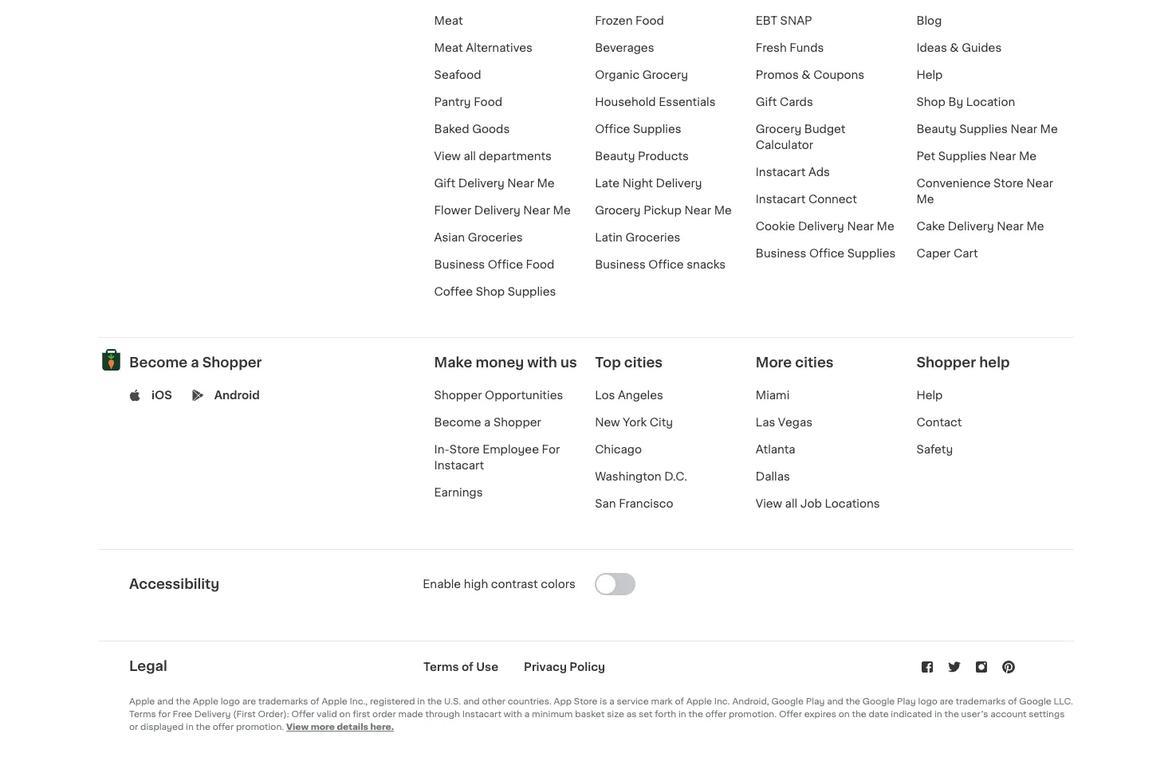 Task type: vqa. For each thing, say whether or not it's contained in the screenshot.
Ounce inside the Sterilite 1-Gallon Blue Pitcher With Four 20-Ounce Tumblers
no



Task type: locate. For each thing, give the bounding box(es) containing it.
1 horizontal spatial become
[[435, 417, 482, 428]]

1 horizontal spatial on
[[839, 711, 850, 719]]

2 vertical spatial food
[[526, 259, 555, 270]]

groceries for pickup
[[626, 232, 681, 243]]

view left more
[[286, 723, 309, 732]]

us
[[561, 356, 577, 370]]

on up the view more details here.
[[340, 711, 351, 719]]

& down funds at the right of page
[[802, 69, 811, 81]]

promotion. down android, on the right of the page
[[729, 711, 777, 719]]

pantry food
[[435, 97, 503, 108]]

near down connect
[[848, 221, 875, 232]]

promotion.
[[729, 711, 777, 719], [236, 723, 284, 732]]

store inside convenience store near me
[[994, 178, 1024, 189]]

(first
[[233, 711, 256, 719]]

offer left expires
[[779, 711, 803, 719]]

twitter image
[[947, 660, 963, 676]]

gift delivery near me link
[[435, 178, 555, 189]]

become a shopper up android play store logo
[[129, 356, 262, 370]]

1 vertical spatial help link
[[917, 390, 943, 401]]

0 vertical spatial store
[[994, 178, 1024, 189]]

terms
[[424, 662, 459, 673], [129, 711, 156, 719]]

business up coffee
[[435, 259, 485, 270]]

business for business office food
[[435, 259, 485, 270]]

atlanta
[[756, 444, 796, 456]]

supplies
[[634, 124, 682, 135], [960, 124, 1008, 135], [939, 151, 987, 162], [848, 248, 896, 259], [508, 286, 556, 298]]

1 vertical spatial terms
[[129, 711, 156, 719]]

help down ideas
[[917, 69, 943, 81]]

2 cities from the left
[[796, 356, 834, 370]]

1 on from the left
[[340, 711, 351, 719]]

near down beauty supplies near me
[[990, 151, 1017, 162]]

1 horizontal spatial gift
[[756, 97, 777, 108]]

top cities
[[595, 356, 663, 370]]

food right frozen
[[636, 15, 665, 26]]

size
[[607, 711, 625, 719]]

help link up contact link
[[917, 390, 943, 401]]

1 horizontal spatial play
[[898, 698, 917, 707]]

instacart inside in-store employee for instacart
[[435, 460, 484, 472]]

night
[[623, 178, 653, 189]]

0 horizontal spatial on
[[340, 711, 351, 719]]

& for ideas
[[951, 42, 960, 53]]

delivery down gift delivery near me link
[[475, 205, 521, 216]]

meat alternatives link
[[435, 42, 533, 53]]

1 vertical spatial with
[[504, 711, 523, 719]]

near for cake delivery near me
[[998, 221, 1024, 232]]

help link down ideas
[[917, 69, 943, 81]]

1 horizontal spatial and
[[464, 698, 480, 707]]

1 vertical spatial all
[[786, 499, 798, 510]]

near inside convenience store near me
[[1027, 178, 1054, 189]]

beauty up late
[[595, 151, 636, 162]]

1 are from the left
[[242, 698, 256, 707]]

2 trademarks from the left
[[957, 698, 1006, 707]]

0 vertical spatial become
[[129, 356, 188, 370]]

groceries up business office food link
[[468, 232, 523, 243]]

1 horizontal spatial offer
[[779, 711, 803, 719]]

1 horizontal spatial beauty
[[917, 124, 957, 135]]

meat for meat link
[[435, 15, 463, 26]]

0 horizontal spatial are
[[242, 698, 256, 707]]

in down free
[[186, 723, 194, 732]]

1 vertical spatial gift
[[435, 178, 456, 189]]

colors
[[541, 579, 576, 590]]

1 vertical spatial become
[[435, 417, 482, 428]]

beauty for beauty supplies near me
[[917, 124, 957, 135]]

are up (first
[[242, 698, 256, 707]]

food up 'coffee shop supplies' on the left of the page
[[526, 259, 555, 270]]

logo up the indicated
[[919, 698, 938, 707]]

0 vertical spatial view
[[435, 151, 461, 162]]

2 horizontal spatial food
[[636, 15, 665, 26]]

2 vertical spatial view
[[286, 723, 309, 732]]

on right expires
[[839, 711, 850, 719]]

of right the mark at the bottom of page
[[675, 698, 685, 707]]

delivery for cake delivery near me
[[949, 221, 995, 232]]

grocery up calculator
[[756, 124, 802, 135]]

2 groceries from the left
[[626, 232, 681, 243]]

delivery inside apple and the apple logo are trademarks of apple inc., registered in the u.s. and other countries. app store is a service mark of apple inc. android, google play and the google play logo are trademarks of google llc. terms for free delivery (first order): offer valid on first order made through instacart with a minimum basket size as set forth in the offer promotion. offer expires on the date indicated in the user's account settings or displayed in the offer promotion.
[[195, 711, 231, 719]]

2 logo from the left
[[919, 698, 938, 707]]

cities for more cities
[[796, 356, 834, 370]]

gift delivery near me
[[435, 178, 555, 189]]

google up settings
[[1020, 698, 1052, 707]]

pet
[[917, 151, 936, 162]]

near for flower delivery near me
[[524, 205, 551, 216]]

beauty
[[917, 124, 957, 135], [595, 151, 636, 162]]

business office food
[[435, 259, 555, 270]]

0 horizontal spatial offer
[[213, 723, 234, 732]]

me for beauty supplies near me
[[1041, 124, 1059, 135]]

2 meat from the top
[[435, 42, 463, 53]]

2 horizontal spatial store
[[994, 178, 1024, 189]]

instacart down calculator
[[756, 167, 806, 178]]

shop left by
[[917, 97, 946, 108]]

become up in-
[[435, 417, 482, 428]]

terms inside apple and the apple logo are trademarks of apple inc., registered in the u.s. and other countries. app store is a service mark of apple inc. android, google play and the google play logo are trademarks of google llc. terms for free delivery (first order): offer valid on first order made through instacart with a minimum basket size as set forth in the offer promotion. offer expires on the date indicated in the user's account settings or displayed in the offer promotion.
[[129, 711, 156, 719]]

store down the become a shopper link
[[450, 444, 480, 456]]

2 apple from the left
[[193, 698, 219, 707]]

logo
[[221, 698, 240, 707], [919, 698, 938, 707]]

connect
[[809, 194, 858, 205]]

0 horizontal spatial all
[[464, 151, 476, 162]]

office down household
[[595, 124, 631, 135]]

1 vertical spatial store
[[450, 444, 480, 456]]

2 horizontal spatial view
[[756, 499, 783, 510]]

0 horizontal spatial offer
[[292, 711, 315, 719]]

chicago
[[595, 444, 642, 456]]

instacart connect
[[756, 194, 858, 205]]

convenience store near me
[[917, 178, 1054, 205]]

0 vertical spatial offer
[[706, 711, 727, 719]]

business down 'latin' on the top right
[[595, 259, 646, 270]]

policy
[[570, 662, 606, 673]]

0 horizontal spatial become a shopper
[[129, 356, 262, 370]]

cake delivery near me link
[[917, 221, 1045, 232]]

1 horizontal spatial cities
[[796, 356, 834, 370]]

near for convenience store near me
[[1027, 178, 1054, 189]]

2 horizontal spatial business
[[756, 248, 807, 259]]

business
[[756, 248, 807, 259], [435, 259, 485, 270], [595, 259, 646, 270]]

0 horizontal spatial store
[[450, 444, 480, 456]]

0 vertical spatial terms
[[424, 662, 459, 673]]

1 offer from the left
[[292, 711, 315, 719]]

1 vertical spatial help
[[917, 390, 943, 401]]

all for departments
[[464, 151, 476, 162]]

1 vertical spatial become a shopper
[[435, 417, 542, 428]]

near for gift delivery near me
[[508, 178, 535, 189]]

office supplies link
[[595, 124, 682, 135]]

3 google from the left
[[1020, 698, 1052, 707]]

0 vertical spatial grocery
[[643, 69, 689, 81]]

privacy policy
[[524, 662, 606, 673]]

2 horizontal spatial google
[[1020, 698, 1052, 707]]

office down latin groceries link
[[649, 259, 684, 270]]

promotion. down order):
[[236, 723, 284, 732]]

1 vertical spatial grocery
[[756, 124, 802, 135]]

grocery pickup near me
[[595, 205, 732, 216]]

1 vertical spatial meat
[[435, 42, 463, 53]]

help up contact link
[[917, 390, 943, 401]]

cities up angeles
[[625, 356, 663, 370]]

play up the indicated
[[898, 698, 917, 707]]

los
[[595, 390, 615, 401]]

0 horizontal spatial promotion.
[[236, 723, 284, 732]]

logo up (first
[[221, 698, 240, 707]]

google up date
[[863, 698, 895, 707]]

order
[[373, 711, 396, 719]]

1 horizontal spatial business
[[595, 259, 646, 270]]

in-
[[435, 444, 450, 456]]

terms up or
[[129, 711, 156, 719]]

delivery up cart
[[949, 221, 995, 232]]

are down twitter image
[[940, 698, 954, 707]]

0 vertical spatial all
[[464, 151, 476, 162]]

all
[[464, 151, 476, 162], [786, 499, 798, 510]]

near
[[1011, 124, 1038, 135], [990, 151, 1017, 162], [508, 178, 535, 189], [1027, 178, 1054, 189], [524, 205, 551, 216], [685, 205, 712, 216], [848, 221, 875, 232], [998, 221, 1024, 232]]

supplies up convenience
[[939, 151, 987, 162]]

1 horizontal spatial logo
[[919, 698, 938, 707]]

1 horizontal spatial view
[[435, 151, 461, 162]]

become up the ios
[[129, 356, 188, 370]]

0 horizontal spatial cities
[[625, 356, 663, 370]]

asian groceries link
[[435, 232, 523, 243]]

2 vertical spatial store
[[574, 698, 598, 707]]

grocery up household essentials link
[[643, 69, 689, 81]]

york
[[623, 417, 647, 428]]

all down baked goods link
[[464, 151, 476, 162]]

2 horizontal spatial and
[[828, 698, 844, 707]]

in up made at the bottom
[[418, 698, 425, 707]]

first
[[353, 711, 370, 719]]

near for grocery pickup near me
[[685, 205, 712, 216]]

in right forth
[[679, 711, 687, 719]]

and up for
[[157, 698, 174, 707]]

1 horizontal spatial google
[[863, 698, 895, 707]]

shop down business office food link
[[476, 286, 505, 298]]

grocery up 'latin' on the top right
[[595, 205, 641, 216]]

groceries up business office snacks link
[[626, 232, 681, 243]]

0 horizontal spatial gift
[[435, 178, 456, 189]]

and up expires
[[828, 698, 844, 707]]

food for pantry food
[[474, 97, 503, 108]]

in right the indicated
[[935, 711, 943, 719]]

dallas link
[[756, 472, 791, 483]]

near down gift delivery near me
[[524, 205, 551, 216]]

& for promos
[[802, 69, 811, 81]]

3 and from the left
[[828, 698, 844, 707]]

supplies for office
[[634, 124, 682, 135]]

blog
[[917, 15, 943, 26]]

trademarks up order):
[[258, 698, 308, 707]]

supplies up the pet supplies near me link in the right of the page
[[960, 124, 1008, 135]]

0 horizontal spatial food
[[474, 97, 503, 108]]

business office food link
[[435, 259, 555, 270]]

gift down the 'promos'
[[756, 97, 777, 108]]

0 vertical spatial beauty
[[917, 124, 957, 135]]

0 vertical spatial with
[[528, 356, 558, 370]]

meat
[[435, 15, 463, 26], [435, 42, 463, 53]]

late
[[595, 178, 620, 189]]

instacart connect link
[[756, 194, 858, 205]]

1 horizontal spatial all
[[786, 499, 798, 510]]

of left the use in the left bottom of the page
[[462, 662, 474, 673]]

0 horizontal spatial beauty
[[595, 151, 636, 162]]

0 horizontal spatial google
[[772, 698, 804, 707]]

2 vertical spatial grocery
[[595, 205, 641, 216]]

0 horizontal spatial with
[[504, 711, 523, 719]]

1 horizontal spatial groceries
[[626, 232, 681, 243]]

offer down (first
[[213, 723, 234, 732]]

cities right the more
[[796, 356, 834, 370]]

asian
[[435, 232, 465, 243]]

0 horizontal spatial terms
[[129, 711, 156, 719]]

supplies down household essentials
[[634, 124, 682, 135]]

pantry food link
[[435, 97, 503, 108]]

0 vertical spatial help
[[917, 69, 943, 81]]

instacart shopper app logo image
[[98, 347, 124, 373]]

0 vertical spatial become a shopper
[[129, 356, 262, 370]]

meat alternatives
[[435, 42, 533, 53]]

baked goods
[[435, 124, 510, 135]]

gift for gift delivery near me
[[435, 178, 456, 189]]

instacart ads link
[[756, 167, 831, 178]]

0 vertical spatial &
[[951, 42, 960, 53]]

1 help from the top
[[917, 69, 943, 81]]

2 play from the left
[[898, 698, 917, 707]]

1 cities from the left
[[625, 356, 663, 370]]

1 vertical spatial beauty
[[595, 151, 636, 162]]

and right 'u.s.'
[[464, 698, 480, 707]]

cookie delivery near me link
[[756, 221, 895, 232]]

miami link
[[756, 390, 790, 401]]

1 vertical spatial food
[[474, 97, 503, 108]]

a right is
[[610, 698, 615, 707]]

0 horizontal spatial become
[[129, 356, 188, 370]]

me for cookie delivery near me
[[877, 221, 895, 232]]

of up valid
[[311, 698, 320, 707]]

google
[[772, 698, 804, 707], [863, 698, 895, 707], [1020, 698, 1052, 707]]

1 horizontal spatial with
[[528, 356, 558, 370]]

cities
[[625, 356, 663, 370], [796, 356, 834, 370]]

shop by location
[[917, 97, 1016, 108]]

0 horizontal spatial business
[[435, 259, 485, 270]]

2 horizontal spatial grocery
[[756, 124, 802, 135]]

become
[[129, 356, 188, 370], [435, 417, 482, 428]]

0 vertical spatial meat
[[435, 15, 463, 26]]

beauty for beauty products
[[595, 151, 636, 162]]

1 meat from the top
[[435, 15, 463, 26]]

1 horizontal spatial store
[[574, 698, 598, 707]]

latin groceries link
[[595, 232, 681, 243]]

here.
[[371, 723, 394, 732]]

0 vertical spatial food
[[636, 15, 665, 26]]

0 vertical spatial help link
[[917, 69, 943, 81]]

washington d.c.
[[595, 472, 688, 483]]

terms up 'u.s.'
[[424, 662, 459, 673]]

0 horizontal spatial logo
[[221, 698, 240, 707]]

delivery right free
[[195, 711, 231, 719]]

shopper up employee
[[494, 417, 542, 428]]

me inside convenience store near me
[[917, 194, 935, 205]]

play up expires
[[806, 698, 825, 707]]

store inside in-store employee for instacart
[[450, 444, 480, 456]]

view down 'dallas' link
[[756, 499, 783, 510]]

instacart up cookie
[[756, 194, 806, 205]]

near for pet supplies near me
[[990, 151, 1017, 162]]

grocery
[[643, 69, 689, 81], [756, 124, 802, 135], [595, 205, 641, 216]]

3 apple from the left
[[322, 698, 348, 707]]

0 horizontal spatial trademarks
[[258, 698, 308, 707]]

become a shopper link
[[435, 417, 542, 428]]

help
[[917, 69, 943, 81], [917, 390, 943, 401]]

offer down inc.
[[706, 711, 727, 719]]

1 horizontal spatial trademarks
[[957, 698, 1006, 707]]

store up basket
[[574, 698, 598, 707]]

funds
[[790, 42, 824, 53]]

business down cookie
[[756, 248, 807, 259]]

with left us
[[528, 356, 558, 370]]

1 horizontal spatial &
[[951, 42, 960, 53]]

0 horizontal spatial and
[[157, 698, 174, 707]]

0 horizontal spatial view
[[286, 723, 309, 732]]

instacart inside apple and the apple logo are trademarks of apple inc., registered in the u.s. and other countries. app store is a service mark of apple inc. android, google play and the google play logo are trademarks of google llc. terms for free delivery (first order): offer valid on first order made through instacart with a minimum basket size as set forth in the offer promotion. offer expires on the date indicated in the user's account settings or displayed in the offer promotion.
[[463, 711, 502, 719]]

1 horizontal spatial promotion.
[[729, 711, 777, 719]]

&
[[951, 42, 960, 53], [802, 69, 811, 81]]

view
[[435, 151, 461, 162], [756, 499, 783, 510], [286, 723, 309, 732]]

view all job locations link
[[756, 499, 881, 510]]

trademarks up user's at the bottom right
[[957, 698, 1006, 707]]

store inside apple and the apple logo are trademarks of apple inc., registered in the u.s. and other countries. app store is a service mark of apple inc. android, google play and the google play logo are trademarks of google llc. terms for free delivery (first order): offer valid on first order made through instacart with a minimum basket size as set forth in the offer promotion. offer expires on the date indicated in the user's account settings or displayed in the offer promotion.
[[574, 698, 598, 707]]

offer up more
[[292, 711, 315, 719]]

0 horizontal spatial &
[[802, 69, 811, 81]]

office supplies
[[595, 124, 682, 135]]

with down countries. on the left
[[504, 711, 523, 719]]

1 vertical spatial view
[[756, 499, 783, 510]]

office down cookie delivery near me
[[810, 248, 845, 259]]

grocery budget calculator
[[756, 124, 846, 151]]

job
[[801, 499, 822, 510]]

2 help from the top
[[917, 390, 943, 401]]

view down baked
[[435, 151, 461, 162]]

meat down meat link
[[435, 42, 463, 53]]

1 horizontal spatial shop
[[917, 97, 946, 108]]

grocery inside grocery budget calculator
[[756, 124, 802, 135]]

groceries
[[468, 232, 523, 243], [626, 232, 681, 243]]

0 vertical spatial gift
[[756, 97, 777, 108]]

caper cart link
[[917, 248, 979, 259]]

1 and from the left
[[157, 698, 174, 707]]

beauty up pet
[[917, 124, 957, 135]]

meat up meat alternatives
[[435, 15, 463, 26]]

privacy
[[524, 662, 567, 673]]

view for view more details here.
[[286, 723, 309, 732]]

baked
[[435, 124, 470, 135]]

shopper help
[[917, 356, 1011, 370]]

& right ideas
[[951, 42, 960, 53]]

supplies down the business office food
[[508, 286, 556, 298]]

0 horizontal spatial grocery
[[595, 205, 641, 216]]

instagram image
[[974, 660, 990, 676]]

shopper left help
[[917, 356, 977, 370]]

1 vertical spatial shop
[[476, 286, 505, 298]]

1 horizontal spatial terms
[[424, 662, 459, 673]]

1 horizontal spatial are
[[940, 698, 954, 707]]

delivery down view all departments
[[459, 178, 505, 189]]

0 horizontal spatial play
[[806, 698, 825, 707]]

all left job
[[786, 499, 798, 510]]

user's
[[962, 711, 989, 719]]

store
[[994, 178, 1024, 189], [450, 444, 480, 456], [574, 698, 598, 707]]

instacart down in-
[[435, 460, 484, 472]]

google right android, on the right of the page
[[772, 698, 804, 707]]

snacks
[[687, 259, 726, 270]]

frozen food
[[595, 15, 665, 26]]

store down the pet supplies near me link in the right of the page
[[994, 178, 1024, 189]]

1 vertical spatial &
[[802, 69, 811, 81]]

office for business office food
[[488, 259, 523, 270]]

shopper down make on the left of page
[[435, 390, 482, 401]]

near down the convenience store near me link
[[998, 221, 1024, 232]]

become a shopper down 'shopper opportunities'
[[435, 417, 542, 428]]

1 horizontal spatial become a shopper
[[435, 417, 542, 428]]

free
[[173, 711, 192, 719]]

0 horizontal spatial groceries
[[468, 232, 523, 243]]

near down location
[[1011, 124, 1038, 135]]

details
[[337, 723, 369, 732]]

1 groceries from the left
[[468, 232, 523, 243]]

date
[[869, 711, 889, 719]]



Task type: describe. For each thing, give the bounding box(es) containing it.
expires
[[805, 711, 837, 719]]

meat for meat alternatives
[[435, 42, 463, 53]]

chicago link
[[595, 444, 642, 456]]

employee
[[483, 444, 539, 456]]

contrast
[[491, 579, 538, 590]]

llc.
[[1054, 698, 1074, 707]]

office for business office snacks
[[649, 259, 684, 270]]

made
[[398, 711, 423, 719]]

safety link
[[917, 444, 954, 456]]

washington
[[595, 472, 662, 483]]

android link
[[214, 388, 260, 404]]

1 trademarks from the left
[[258, 698, 308, 707]]

near for beauty supplies near me
[[1011, 124, 1038, 135]]

4 apple from the left
[[687, 698, 712, 707]]

fresh funds
[[756, 42, 824, 53]]

view for view all departments
[[435, 151, 461, 162]]

budget
[[805, 124, 846, 135]]

2 on from the left
[[839, 711, 850, 719]]

beverages link
[[595, 42, 655, 53]]

1 vertical spatial offer
[[213, 723, 234, 732]]

me for flower delivery near me
[[553, 205, 571, 216]]

1 help link from the top
[[917, 69, 943, 81]]

1 horizontal spatial food
[[526, 259, 555, 270]]

grocery for grocery budget calculator
[[756, 124, 802, 135]]

supplies down cookie delivery near me
[[848, 248, 896, 259]]

2 offer from the left
[[779, 711, 803, 719]]

valid
[[317, 711, 337, 719]]

through
[[426, 711, 460, 719]]

city
[[650, 417, 673, 428]]

ios app store logo image
[[129, 390, 141, 402]]

all for job
[[786, 499, 798, 510]]

2 help link from the top
[[917, 390, 943, 401]]

basket
[[575, 711, 605, 719]]

view more details here.
[[286, 723, 394, 732]]

locations
[[825, 499, 881, 510]]

snap
[[781, 15, 813, 26]]

u.s.
[[444, 698, 461, 707]]

grocery for grocery pickup near me
[[595, 205, 641, 216]]

pinterest image
[[1002, 660, 1017, 676]]

alternatives
[[466, 42, 533, 53]]

a up android play store logo
[[191, 356, 199, 370]]

departments
[[479, 151, 552, 162]]

use
[[477, 662, 499, 673]]

seafood link
[[435, 69, 482, 81]]

app
[[554, 698, 572, 707]]

1 logo from the left
[[221, 698, 240, 707]]

make money with us
[[435, 356, 577, 370]]

household
[[595, 97, 656, 108]]

0 vertical spatial promotion.
[[729, 711, 777, 719]]

0 horizontal spatial shop
[[476, 286, 505, 298]]

ideas & guides link
[[917, 42, 1002, 53]]

san
[[595, 499, 616, 510]]

1 apple from the left
[[129, 698, 155, 707]]

location
[[967, 97, 1016, 108]]

angeles
[[618, 390, 664, 401]]

indicated
[[892, 711, 933, 719]]

ios link
[[152, 388, 172, 404]]

delivery up 'grocery pickup near me'
[[656, 178, 703, 189]]

2 and from the left
[[464, 698, 480, 707]]

las
[[756, 417, 776, 428]]

more cities
[[756, 356, 834, 370]]

1 vertical spatial promotion.
[[236, 723, 284, 732]]

business for business office supplies
[[756, 248, 807, 259]]

a down countries. on the left
[[525, 711, 530, 719]]

delivery for gift delivery near me
[[459, 178, 505, 189]]

of up account
[[1009, 698, 1018, 707]]

by
[[949, 97, 964, 108]]

me for grocery pickup near me
[[715, 205, 732, 216]]

1 horizontal spatial offer
[[706, 711, 727, 719]]

asian groceries
[[435, 232, 523, 243]]

delivery for flower delivery near me
[[475, 205, 521, 216]]

view all job locations
[[756, 499, 881, 510]]

a down 'shopper opportunities'
[[484, 417, 491, 428]]

forth
[[655, 711, 677, 719]]

atlanta link
[[756, 444, 796, 456]]

2 google from the left
[[863, 698, 895, 707]]

2 are from the left
[[940, 698, 954, 707]]

with inside apple and the apple logo are trademarks of apple inc., registered in the u.s. and other countries. app store is a service mark of apple inc. android, google play and the google play logo are trademarks of google llc. terms for free delivery (first order): offer valid on first order made through instacart with a minimum basket size as set forth in the offer promotion. offer expires on the date indicated in the user's account settings or displayed in the offer promotion.
[[504, 711, 523, 719]]

me for cake delivery near me
[[1027, 221, 1045, 232]]

settings
[[1030, 711, 1065, 719]]

1 horizontal spatial grocery
[[643, 69, 689, 81]]

safety
[[917, 444, 954, 456]]

los angeles
[[595, 390, 664, 401]]

enable high contrast colors
[[423, 579, 576, 590]]

1 play from the left
[[806, 698, 825, 707]]

shopper opportunities
[[435, 390, 564, 401]]

supplies for pet
[[939, 151, 987, 162]]

seafood
[[435, 69, 482, 81]]

0 vertical spatial shop
[[917, 97, 946, 108]]

ideas
[[917, 42, 948, 53]]

household essentials link
[[595, 97, 716, 108]]

ebt snap
[[756, 15, 813, 26]]

business office snacks
[[595, 259, 726, 270]]

shopper up android link
[[202, 356, 262, 370]]

beauty products link
[[595, 151, 689, 162]]

delivery for cookie delivery near me
[[799, 221, 845, 232]]

meat link
[[435, 15, 463, 26]]

cookie
[[756, 221, 796, 232]]

gift cards link
[[756, 97, 814, 108]]

cities for top cities
[[625, 356, 663, 370]]

earnings
[[435, 488, 483, 499]]

essentials
[[659, 97, 716, 108]]

frozen food link
[[595, 15, 665, 26]]

las vegas link
[[756, 417, 813, 428]]

guides
[[962, 42, 1002, 53]]

office for business office supplies
[[810, 248, 845, 259]]

me for gift delivery near me
[[537, 178, 555, 189]]

accessibility
[[129, 578, 220, 592]]

enable
[[423, 579, 461, 590]]

me for convenience store near me
[[917, 194, 935, 205]]

near for cookie delivery near me
[[848, 221, 875, 232]]

view for view all job locations
[[756, 499, 783, 510]]

account
[[991, 711, 1027, 719]]

food for frozen food
[[636, 15, 665, 26]]

me for pet supplies near me
[[1020, 151, 1037, 162]]

terms of use
[[424, 662, 499, 673]]

beauty products
[[595, 151, 689, 162]]

store for in-
[[450, 444, 480, 456]]

minimum
[[532, 711, 573, 719]]

coupons
[[814, 69, 865, 81]]

groceries for delivery
[[468, 232, 523, 243]]

organic grocery link
[[595, 69, 689, 81]]

pantry
[[435, 97, 471, 108]]

business for business office snacks
[[595, 259, 646, 270]]

more
[[756, 356, 792, 370]]

gift for gift cards
[[756, 97, 777, 108]]

las vegas
[[756, 417, 813, 428]]

beverages
[[595, 42, 655, 53]]

convenience store near me link
[[917, 178, 1054, 205]]

make
[[435, 356, 473, 370]]

1 google from the left
[[772, 698, 804, 707]]

business office supplies
[[756, 248, 896, 259]]

store for convenience
[[994, 178, 1024, 189]]

organic
[[595, 69, 640, 81]]

d.c.
[[665, 472, 688, 483]]

frozen
[[595, 15, 633, 26]]

promos & coupons
[[756, 69, 865, 81]]

facebook image
[[920, 660, 936, 676]]

shopper opportunities link
[[435, 390, 564, 401]]

supplies for beauty
[[960, 124, 1008, 135]]

calculator
[[756, 140, 814, 151]]

android play store logo image
[[192, 390, 204, 402]]

ads
[[809, 167, 831, 178]]

inc.,
[[350, 698, 368, 707]]



